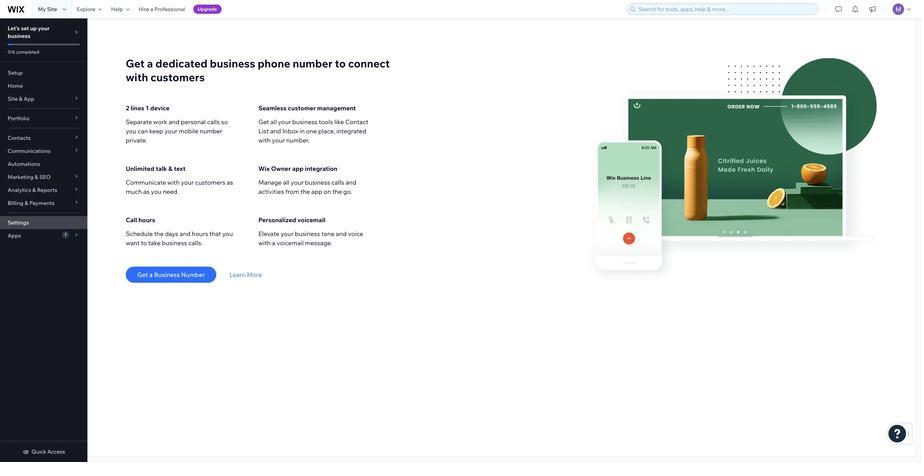 Task type: describe. For each thing, give the bounding box(es) containing it.
need.
[[163, 188, 179, 196]]

explore
[[77, 6, 96, 13]]

want
[[126, 240, 140, 247]]

access
[[48, 449, 65, 456]]

with inside the get all your business tools like contact list and inbox in one place, integrated with your number.
[[259, 137, 271, 144]]

0 vertical spatial voicemail
[[298, 216, 326, 224]]

quick access button
[[22, 449, 65, 456]]

in
[[300, 127, 305, 135]]

app
[[24, 96, 34, 102]]

learn more
[[230, 271, 262, 279]]

marketing & seo button
[[0, 171, 88, 184]]

reports
[[37, 187, 57, 194]]

sidebar element
[[0, 18, 88, 463]]

unlimited
[[126, 165, 155, 173]]

home link
[[0, 79, 88, 93]]

a for hire a professional
[[150, 6, 153, 13]]

with inside get a dedicated business phone number to connect with customers
[[126, 71, 148, 84]]

communicate
[[126, 179, 166, 187]]

customer
[[288, 104, 316, 112]]

a inside elevate your business tone and voice with a voicemail message.
[[272, 240, 276, 247]]

list
[[259, 127, 269, 135]]

business inside the get all your business tools like contact list and inbox in one place, integrated with your number.
[[293, 118, 318, 126]]

personalized voicemail
[[259, 216, 326, 224]]

let's set up your business
[[8, 25, 50, 40]]

calls for and
[[332, 179, 345, 187]]

up
[[30, 25, 37, 32]]

dedicated
[[156, 57, 208, 70]]

help
[[111, 6, 123, 13]]

settings link
[[0, 216, 88, 230]]

setup
[[8, 69, 23, 76]]

your up inbox
[[278, 118, 291, 126]]

marketing
[[8, 174, 33, 181]]

manage all your business calls and activities from the app on the go.
[[259, 179, 357, 196]]

inbox
[[283, 127, 298, 135]]

text
[[174, 165, 186, 173]]

like
[[335, 118, 344, 126]]

payments
[[29, 200, 54, 207]]

schedule
[[126, 230, 153, 238]]

phone
[[258, 57, 291, 70]]

much
[[126, 188, 142, 196]]

to inside get a dedicated business phone number to connect with customers
[[335, 57, 346, 70]]

owner
[[271, 165, 291, 173]]

portfolio button
[[0, 112, 88, 125]]

work
[[153, 118, 167, 126]]

go.
[[344, 188, 353, 196]]

integration
[[305, 165, 338, 173]]

get for and
[[259, 118, 269, 126]]

get inside button
[[137, 271, 148, 279]]

0 vertical spatial app
[[292, 165, 304, 173]]

you for lines
[[126, 127, 136, 135]]

2
[[126, 104, 129, 112]]

number inside the separate work and personal calls so you can keep your mobile number private.
[[200, 127, 222, 135]]

with inside the communicate with your customers as much as you need.
[[168, 179, 180, 187]]

analytics
[[8, 187, 31, 194]]

a for get a dedicated business phone number to connect with customers
[[147, 57, 153, 70]]

calls.
[[189, 240, 203, 247]]

0 vertical spatial as
[[227, 179, 233, 187]]

on
[[324, 188, 331, 196]]

get a business number button
[[126, 267, 217, 283]]

marketing & seo
[[8, 174, 51, 181]]

customers inside the communicate with your customers as much as you need.
[[195, 179, 226, 187]]

app inside manage all your business calls and activities from the app on the go.
[[312, 188, 323, 196]]

private.
[[126, 137, 147, 144]]

site & app button
[[0, 93, 88, 106]]

to inside the schedule the days and hours that you want to take business calls.
[[141, 240, 147, 247]]

hire a professional link
[[134, 0, 190, 18]]

1 inside sidebar element
[[65, 233, 67, 238]]

automations
[[8, 161, 40, 168]]

2 lines 1 device
[[126, 104, 170, 112]]

professional
[[155, 6, 185, 13]]

a for get a business number
[[149, 271, 153, 279]]

place,
[[319, 127, 335, 135]]

schedule the days and hours that you want to take business calls.
[[126, 230, 233, 247]]

business inside manage all your business calls and activities from the app on the go.
[[305, 179, 330, 187]]

home
[[8, 83, 23, 89]]

business inside elevate your business tone and voice with a voicemail message.
[[295, 230, 320, 238]]

quick
[[32, 449, 46, 456]]

your inside the separate work and personal calls so you can keep your mobile number private.
[[165, 127, 178, 135]]

analytics & reports
[[8, 187, 57, 194]]

wix
[[259, 165, 270, 173]]

1 horizontal spatial the
[[301, 188, 310, 196]]

seamless
[[259, 104, 287, 112]]

wix owner app integration
[[259, 165, 338, 173]]

& right talk
[[169, 165, 173, 173]]

your down inbox
[[272, 137, 285, 144]]

keep
[[149, 127, 163, 135]]

and inside the get all your business tools like contact list and inbox in one place, integrated with your number.
[[270, 127, 281, 135]]

integrated
[[337, 127, 367, 135]]

take
[[148, 240, 161, 247]]

mobile
[[179, 127, 199, 135]]

portfolio
[[8, 115, 29, 122]]

completed
[[16, 49, 39, 55]]

Search for tools, apps, help & more... field
[[637, 4, 816, 15]]

& for seo
[[35, 174, 38, 181]]

days
[[165, 230, 178, 238]]

and inside manage all your business calls and activities from the app on the go.
[[346, 179, 357, 187]]



Task type: vqa. For each thing, say whether or not it's contained in the screenshot.
/ to the middle
no



Task type: locate. For each thing, give the bounding box(es) containing it.
site inside popup button
[[8, 96, 18, 102]]

& left reports
[[32, 187, 36, 194]]

all
[[271, 118, 277, 126], [283, 179, 290, 187]]

0 vertical spatial 1
[[146, 104, 149, 112]]

you up private.
[[126, 127, 136, 135]]

1 vertical spatial hours
[[192, 230, 208, 238]]

message.
[[305, 240, 333, 247]]

voicemail
[[298, 216, 326, 224], [277, 240, 304, 247]]

1 vertical spatial as
[[143, 188, 150, 196]]

you
[[126, 127, 136, 135], [151, 188, 162, 196], [223, 230, 233, 238]]

get for with
[[126, 57, 145, 70]]

a left dedicated
[[147, 57, 153, 70]]

a down elevate
[[272, 240, 276, 247]]

all for get
[[271, 118, 277, 126]]

0 vertical spatial to
[[335, 57, 346, 70]]

business inside let's set up your business
[[8, 33, 30, 40]]

hours up the calls.
[[192, 230, 208, 238]]

0/6
[[8, 49, 15, 55]]

automations link
[[0, 158, 88, 171]]

you inside the communicate with your customers as much as you need.
[[151, 188, 162, 196]]

analytics & reports button
[[0, 184, 88, 197]]

you inside the schedule the days and hours that you want to take business calls.
[[223, 230, 233, 238]]

number
[[293, 57, 333, 70], [200, 127, 222, 135]]

upgrade button
[[193, 5, 222, 14]]

connect
[[349, 57, 390, 70]]

a inside get a dedicated business phone number to connect with customers
[[147, 57, 153, 70]]

your inside elevate your business tone and voice with a voicemail message.
[[281, 230, 294, 238]]

0 horizontal spatial hours
[[139, 216, 155, 224]]

communications
[[8, 148, 51, 155]]

0 horizontal spatial you
[[126, 127, 136, 135]]

and right list at left
[[270, 127, 281, 135]]

your down work
[[165, 127, 178, 135]]

0 vertical spatial calls
[[207, 118, 220, 126]]

0 vertical spatial number
[[293, 57, 333, 70]]

calls inside the separate work and personal calls so you can keep your mobile number private.
[[207, 118, 220, 126]]

with down list at left
[[259, 137, 271, 144]]

your inside manage all your business calls and activities from the app on the go.
[[291, 179, 304, 187]]

site right my
[[47, 6, 57, 13]]

so
[[221, 118, 228, 126]]

& for reports
[[32, 187, 36, 194]]

and inside elevate your business tone and voice with a voicemail message.
[[336, 230, 347, 238]]

billing & payments button
[[0, 197, 88, 210]]

& for payments
[[25, 200, 28, 207]]

0 horizontal spatial app
[[292, 165, 304, 173]]

customers inside get a dedicated business phone number to connect with customers
[[151, 71, 205, 84]]

your inside the communicate with your customers as much as you need.
[[181, 179, 194, 187]]

lines
[[131, 104, 144, 112]]

2 vertical spatial you
[[223, 230, 233, 238]]

2 horizontal spatial you
[[223, 230, 233, 238]]

1 horizontal spatial to
[[335, 57, 346, 70]]

with inside elevate your business tone and voice with a voicemail message.
[[259, 240, 271, 247]]

let's
[[8, 25, 20, 32]]

call
[[126, 216, 137, 224]]

with down elevate
[[259, 240, 271, 247]]

the up the take
[[154, 230, 164, 238]]

personal
[[181, 118, 206, 126]]

1 down settings link on the left of the page
[[65, 233, 67, 238]]

get all your business tools like contact list and inbox in one place, integrated with your number.
[[259, 118, 369, 144]]

seamless customer management
[[259, 104, 356, 112]]

device
[[150, 104, 170, 112]]

0 vertical spatial you
[[126, 127, 136, 135]]

1 vertical spatial site
[[8, 96, 18, 102]]

with up lines
[[126, 71, 148, 84]]

hire
[[139, 6, 149, 13]]

get a business number
[[137, 271, 205, 279]]

& right 'billing'
[[25, 200, 28, 207]]

1 right lines
[[146, 104, 149, 112]]

and right the days
[[180, 230, 191, 238]]

0 horizontal spatial 1
[[65, 233, 67, 238]]

and right work
[[169, 118, 180, 126]]

learn more button
[[230, 271, 262, 280]]

business inside get a dedicated business phone number to connect with customers
[[210, 57, 255, 70]]

0 vertical spatial all
[[271, 118, 277, 126]]

voicemail inside elevate your business tone and voice with a voicemail message.
[[277, 240, 304, 247]]

0 vertical spatial get
[[126, 57, 145, 70]]

contacts
[[8, 135, 31, 142]]

0 horizontal spatial the
[[154, 230, 164, 238]]

number.
[[286, 137, 310, 144]]

the inside the schedule the days and hours that you want to take business calls.
[[154, 230, 164, 238]]

1 horizontal spatial 1
[[146, 104, 149, 112]]

your down personalized voicemail
[[281, 230, 294, 238]]

seo
[[39, 174, 51, 181]]

1 vertical spatial to
[[141, 240, 147, 247]]

1 horizontal spatial calls
[[332, 179, 345, 187]]

hours right call
[[139, 216, 155, 224]]

1 vertical spatial you
[[151, 188, 162, 196]]

tone
[[322, 230, 335, 238]]

1 vertical spatial get
[[259, 118, 269, 126]]

with up need.
[[168, 179, 180, 187]]

billing & payments
[[8, 200, 54, 207]]

0/6 completed
[[8, 49, 39, 55]]

upgrade
[[198, 6, 217, 12]]

communications button
[[0, 145, 88, 158]]

a
[[150, 6, 153, 13], [147, 57, 153, 70], [272, 240, 276, 247], [149, 271, 153, 279]]

app right owner
[[292, 165, 304, 173]]

0 horizontal spatial number
[[200, 127, 222, 135]]

to
[[335, 57, 346, 70], [141, 240, 147, 247]]

unlimited talk & text
[[126, 165, 186, 173]]

separate
[[126, 118, 152, 126]]

1 vertical spatial 1
[[65, 233, 67, 238]]

1 horizontal spatial hours
[[192, 230, 208, 238]]

0 horizontal spatial calls
[[207, 118, 220, 126]]

1 vertical spatial calls
[[332, 179, 345, 187]]

and right the tone
[[336, 230, 347, 238]]

calls left so
[[207, 118, 220, 126]]

set
[[21, 25, 29, 32]]

elevate your business tone and voice with a voicemail message.
[[259, 230, 363, 247]]

1 horizontal spatial you
[[151, 188, 162, 196]]

your inside let's set up your business
[[38, 25, 50, 32]]

1 horizontal spatial app
[[312, 188, 323, 196]]

all for manage
[[283, 179, 290, 187]]

0 vertical spatial site
[[47, 6, 57, 13]]

& for app
[[19, 96, 22, 102]]

business inside the schedule the days and hours that you want to take business calls.
[[162, 240, 187, 247]]

0 horizontal spatial site
[[8, 96, 18, 102]]

calls inside manage all your business calls and activities from the app on the go.
[[332, 179, 345, 187]]

help button
[[107, 0, 134, 18]]

1 horizontal spatial as
[[227, 179, 233, 187]]

business
[[8, 33, 30, 40], [210, 57, 255, 70], [293, 118, 318, 126], [305, 179, 330, 187], [295, 230, 320, 238], [162, 240, 187, 247]]

1 horizontal spatial site
[[47, 6, 57, 13]]

manage
[[259, 179, 282, 187]]

a right "hire"
[[150, 6, 153, 13]]

your right up
[[38, 25, 50, 32]]

site
[[47, 6, 57, 13], [8, 96, 18, 102]]

business
[[154, 271, 180, 279]]

number inside get a dedicated business phone number to connect with customers
[[293, 57, 333, 70]]

tools
[[319, 118, 333, 126]]

call hours
[[126, 216, 155, 224]]

all inside the get all your business tools like contact list and inbox in one place, integrated with your number.
[[271, 118, 277, 126]]

communicate with your customers as much as you need.
[[126, 179, 233, 196]]

management
[[317, 104, 356, 112]]

all up from
[[283, 179, 290, 187]]

and inside the separate work and personal calls so you can keep your mobile number private.
[[169, 118, 180, 126]]

0 vertical spatial customers
[[151, 71, 205, 84]]

one
[[306, 127, 317, 135]]

2 vertical spatial get
[[137, 271, 148, 279]]

all down seamless
[[271, 118, 277, 126]]

you inside the separate work and personal calls so you can keep your mobile number private.
[[126, 127, 136, 135]]

you down the communicate
[[151, 188, 162, 196]]

0 horizontal spatial to
[[141, 240, 147, 247]]

all inside manage all your business calls and activities from the app on the go.
[[283, 179, 290, 187]]

a left business
[[149, 271, 153, 279]]

voice
[[348, 230, 363, 238]]

more
[[247, 271, 262, 279]]

1 vertical spatial customers
[[195, 179, 226, 187]]

1 vertical spatial number
[[200, 127, 222, 135]]

calls up go.
[[332, 179, 345, 187]]

my site
[[38, 6, 57, 13]]

setup link
[[0, 66, 88, 79]]

learn
[[230, 271, 246, 279]]

you for hours
[[223, 230, 233, 238]]

can
[[138, 127, 148, 135]]

0 vertical spatial hours
[[139, 216, 155, 224]]

1 horizontal spatial all
[[283, 179, 290, 187]]

apps
[[8, 233, 21, 240]]

hours inside the schedule the days and hours that you want to take business calls.
[[192, 230, 208, 238]]

app left the on
[[312, 188, 323, 196]]

1 vertical spatial app
[[312, 188, 323, 196]]

settings
[[8, 220, 29, 226]]

site & app
[[8, 96, 34, 102]]

to down schedule
[[141, 240, 147, 247]]

app
[[292, 165, 304, 173], [312, 188, 323, 196]]

a inside button
[[149, 271, 153, 279]]

with
[[126, 71, 148, 84], [259, 137, 271, 144], [168, 179, 180, 187], [259, 240, 271, 247]]

voicemail down personalized voicemail
[[277, 240, 304, 247]]

voicemail up elevate your business tone and voice with a voicemail message.
[[298, 216, 326, 224]]

0 horizontal spatial as
[[143, 188, 150, 196]]

get inside the get all your business tools like contact list and inbox in one place, integrated with your number.
[[259, 118, 269, 126]]

talk
[[156, 165, 167, 173]]

calls for so
[[207, 118, 220, 126]]

personalized
[[259, 216, 296, 224]]

quick access
[[32, 449, 65, 456]]

1 vertical spatial all
[[283, 179, 290, 187]]

get inside get a dedicated business phone number to connect with customers
[[126, 57, 145, 70]]

activities
[[259, 188, 284, 196]]

you right 'that'
[[223, 230, 233, 238]]

0 horizontal spatial all
[[271, 118, 277, 126]]

&
[[19, 96, 22, 102], [169, 165, 173, 173], [35, 174, 38, 181], [32, 187, 36, 194], [25, 200, 28, 207]]

& inside 'popup button'
[[35, 174, 38, 181]]

and
[[169, 118, 180, 126], [270, 127, 281, 135], [346, 179, 357, 187], [180, 230, 191, 238], [336, 230, 347, 238]]

and inside the schedule the days and hours that you want to take business calls.
[[180, 230, 191, 238]]

billing
[[8, 200, 23, 207]]

& left seo
[[35, 174, 38, 181]]

hire a professional
[[139, 6, 185, 13]]

2 horizontal spatial the
[[333, 188, 342, 196]]

your down text
[[181, 179, 194, 187]]

& left app
[[19, 96, 22, 102]]

the right the on
[[333, 188, 342, 196]]

your up from
[[291, 179, 304, 187]]

1 vertical spatial voicemail
[[277, 240, 304, 247]]

site down home
[[8, 96, 18, 102]]

1 horizontal spatial number
[[293, 57, 333, 70]]

the right from
[[301, 188, 310, 196]]

separate work and personal calls so you can keep your mobile number private.
[[126, 118, 228, 144]]

to left connect
[[335, 57, 346, 70]]

from
[[286, 188, 299, 196]]

and up go.
[[346, 179, 357, 187]]



